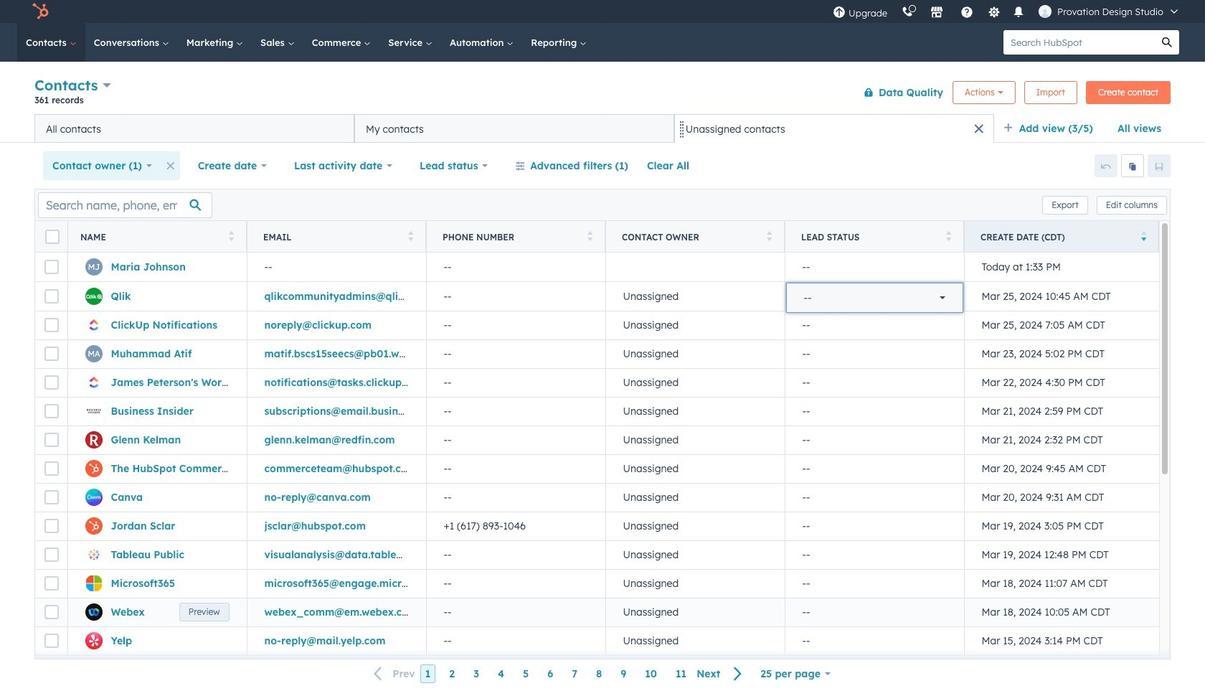 Task type: describe. For each thing, give the bounding box(es) containing it.
press to sort. image for second press to sort. element from the right
[[767, 231, 772, 241]]

press to sort. image for third press to sort. element from the left
[[587, 231, 593, 241]]

Search HubSpot search field
[[1004, 30, 1156, 55]]

press to sort. image for first press to sort. element from left
[[229, 231, 234, 241]]

3 press to sort. element from the left
[[587, 231, 593, 243]]

james peterson image
[[1039, 5, 1052, 18]]

5 press to sort. element from the left
[[946, 231, 952, 243]]

2 press to sort. element from the left
[[408, 231, 413, 243]]

pagination navigation
[[366, 665, 752, 684]]

descending sort. press to sort ascending. image
[[1142, 231, 1147, 241]]



Task type: vqa. For each thing, say whether or not it's contained in the screenshot.
Back
no



Task type: locate. For each thing, give the bounding box(es) containing it.
4 press to sort. image from the left
[[767, 231, 772, 241]]

2 press to sort. image from the left
[[408, 231, 413, 241]]

Search name, phone, email addresses, or company search field
[[38, 192, 212, 218]]

3 press to sort. image from the left
[[587, 231, 593, 241]]

press to sort. element
[[229, 231, 234, 243], [408, 231, 413, 243], [587, 231, 593, 243], [767, 231, 772, 243], [946, 231, 952, 243]]

press to sort. image for fourth press to sort. element from the right
[[408, 231, 413, 241]]

menu
[[826, 0, 1189, 23]]

5 press to sort. image from the left
[[946, 231, 952, 241]]

press to sort. image for 1st press to sort. element from the right
[[946, 231, 952, 241]]

4 press to sort. element from the left
[[767, 231, 772, 243]]

1 press to sort. image from the left
[[229, 231, 234, 241]]

press to sort. image
[[229, 231, 234, 241], [408, 231, 413, 241], [587, 231, 593, 241], [767, 231, 772, 241], [946, 231, 952, 241]]

banner
[[34, 74, 1171, 114]]

1 press to sort. element from the left
[[229, 231, 234, 243]]

descending sort. press to sort ascending. element
[[1142, 231, 1147, 243]]

marketplaces image
[[931, 6, 944, 19]]



